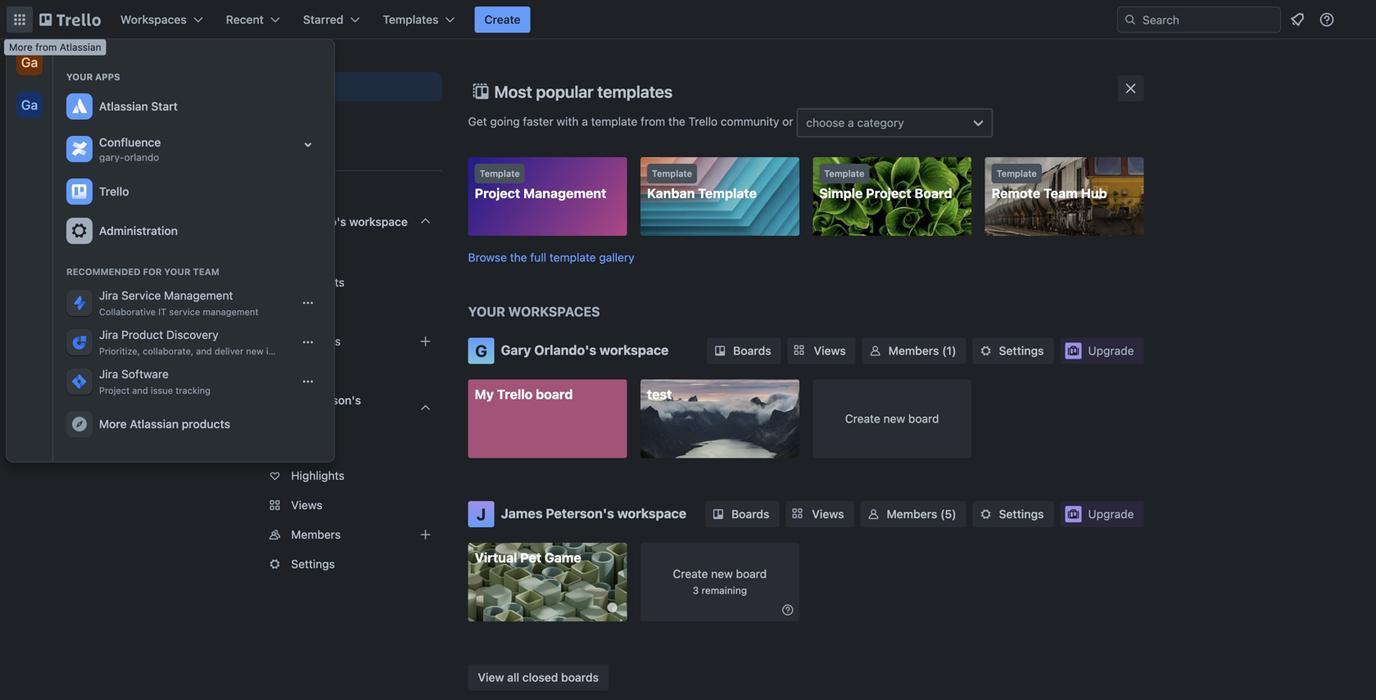 Task type: locate. For each thing, give the bounding box(es) containing it.
0 vertical spatial team
[[1044, 186, 1078, 201]]

1 vertical spatial more
[[99, 418, 127, 431]]

orlando's down expand icon
[[294, 215, 346, 229]]

0 vertical spatial jira
[[99, 289, 118, 302]]

james peterson's workspace up game
[[501, 506, 687, 522]]

1 vertical spatial highlights
[[291, 469, 345, 483]]

0 horizontal spatial team
[[193, 267, 220, 277]]

create button
[[475, 7, 531, 33]]

1 vertical spatial team
[[193, 267, 220, 277]]

1 highlights link from the top
[[232, 270, 442, 296]]

new down members (1)
[[884, 412, 906, 426]]

0 horizontal spatial more
[[9, 41, 33, 53]]

board for create new board
[[909, 412, 940, 426]]

project up browse
[[475, 186, 520, 201]]

1 vertical spatial boards
[[732, 508, 770, 521]]

1 horizontal spatial and
[[196, 346, 212, 357]]

board up 'remaining'
[[736, 568, 767, 581]]

create for create new board 3 remaining
[[673, 568, 708, 581]]

jira for jira service management
[[99, 289, 118, 302]]

1 vertical spatial jira
[[99, 328, 118, 342]]

virtual
[[475, 550, 517, 566]]

ga button
[[16, 49, 43, 75], [16, 92, 43, 118]]

peterson's up game
[[546, 506, 615, 522]]

more down software at the bottom of page
[[99, 418, 127, 431]]

2 members link from the top
[[232, 522, 442, 548]]

1 upgrade button from the top
[[1061, 338, 1145, 364]]

1 jira from the top
[[99, 289, 118, 302]]

2 upgrade button from the top
[[1061, 502, 1145, 528]]

template right kanban
[[698, 186, 757, 201]]

template up kanban
[[652, 168, 693, 179]]

members (5)
[[887, 508, 957, 521]]

boards link
[[707, 338, 781, 364], [706, 502, 780, 528]]

gary inside gary orlando's workspace link
[[265, 215, 291, 229]]

upgrade button for g
[[1061, 338, 1145, 364]]

project
[[475, 186, 520, 201], [866, 186, 912, 201], [99, 386, 130, 396]]

highlights link up the jira service management options menu image
[[232, 270, 442, 296]]

template right full
[[550, 251, 596, 264]]

atlassian image
[[70, 97, 89, 116], [70, 97, 89, 116]]

1 horizontal spatial create
[[673, 568, 708, 581]]

1 vertical spatial highlights link
[[232, 463, 442, 489]]

highlights link down james peterson's workspace link in the left of the page
[[232, 463, 442, 489]]

gary orlando's workspace
[[265, 215, 408, 229], [501, 343, 669, 358]]

0 horizontal spatial the
[[510, 251, 527, 264]]

1 horizontal spatial your
[[164, 267, 191, 277]]

board for create new board 3 remaining
[[736, 568, 767, 581]]

0 vertical spatial gary orlando's workspace
[[265, 215, 408, 229]]

template kanban template
[[647, 168, 757, 201]]

2 vertical spatial board
[[736, 568, 767, 581]]

virtual pet game
[[475, 550, 582, 566]]

workspaces button
[[111, 7, 213, 33]]

3
[[693, 585, 699, 597]]

1 vertical spatial new
[[884, 412, 906, 426]]

atlassian start link
[[60, 87, 328, 126]]

ga
[[21, 55, 38, 70], [21, 97, 38, 113]]

atlassian down issue
[[130, 418, 179, 431]]

1 vertical spatial ga button
[[16, 92, 43, 118]]

0 vertical spatial ga button
[[16, 49, 43, 75]]

sm image right (5)
[[978, 506, 995, 523]]

or
[[783, 115, 794, 128]]

template inside template remote team hub
[[997, 168, 1037, 179]]

template inside template simple project board
[[825, 168, 865, 179]]

template down going
[[480, 168, 520, 179]]

trello left community
[[689, 115, 718, 128]]

choose a category
[[807, 116, 904, 129]]

project for simple project board
[[866, 186, 912, 201]]

project inside template simple project board
[[866, 186, 912, 201]]

jira up prioritize,
[[99, 328, 118, 342]]

0 vertical spatial board
[[536, 387, 573, 402]]

management inside template project management
[[524, 186, 607, 201]]

1 horizontal spatial from
[[641, 115, 666, 128]]

1 horizontal spatial the
[[669, 115, 686, 128]]

2 vertical spatial create
[[673, 568, 708, 581]]

template project management
[[475, 168, 607, 201]]

jira product discovery options menu image
[[302, 336, 315, 349]]

0 vertical spatial peterson's
[[303, 394, 361, 407]]

jira software options menu image
[[302, 375, 315, 388]]

closed
[[523, 671, 558, 685]]

view all closed boards button
[[468, 665, 609, 691]]

2 ga button from the top
[[16, 92, 43, 118]]

0 vertical spatial james peterson's workspace
[[265, 394, 361, 424]]

0 vertical spatial ga
[[21, 55, 38, 70]]

1 horizontal spatial board
[[736, 568, 767, 581]]

upgrade button
[[1061, 338, 1145, 364], [1061, 502, 1145, 528]]

template up simple
[[825, 168, 865, 179]]

management
[[203, 307, 259, 318]]

upgrade for j
[[1089, 508, 1135, 521]]

1 vertical spatial sm image
[[978, 506, 995, 523]]

with
[[557, 115, 579, 128]]

your right for
[[164, 267, 191, 277]]

james down 'ideas'
[[265, 394, 300, 407]]

james right j
[[501, 506, 543, 522]]

management
[[524, 186, 607, 201], [164, 289, 233, 302]]

board down members (1)
[[909, 412, 940, 426]]

board
[[915, 186, 953, 201]]

0 vertical spatial the
[[669, 115, 686, 128]]

1 vertical spatial management
[[164, 289, 233, 302]]

administration
[[99, 224, 178, 238]]

ga down more from atlassian tooltip in the left of the page
[[21, 97, 38, 113]]

board right my
[[536, 387, 573, 402]]

1 vertical spatial and
[[132, 386, 148, 396]]

gary-
[[99, 152, 124, 163]]

0 vertical spatial orlando's
[[294, 215, 346, 229]]

project inside template project management
[[475, 186, 520, 201]]

organisations tab list
[[7, 39, 53, 462]]

jira software project and issue tracking
[[99, 368, 211, 396]]

create
[[485, 13, 521, 26], [846, 412, 881, 426], [673, 568, 708, 581]]

add image
[[416, 525, 436, 545]]

more down switch to… image
[[9, 41, 33, 53]]

2 highlights link from the top
[[232, 463, 442, 489]]

jira inside 'jira product discovery prioritize, collaborate, and deliver new ideas'
[[99, 328, 118, 342]]

project left the board
[[866, 186, 912, 201]]

0 vertical spatial highlights link
[[232, 270, 442, 296]]

trello link
[[60, 172, 328, 211]]

recent button
[[216, 7, 290, 33]]

gary
[[265, 215, 291, 229], [501, 343, 531, 358]]

sm image
[[712, 343, 729, 359], [978, 506, 995, 523]]

settings link
[[973, 338, 1054, 364], [232, 358, 442, 384], [973, 502, 1054, 528], [232, 552, 442, 578]]

ga button down more from atlassian tooltip in the left of the page
[[16, 92, 43, 118]]

and down discovery in the left top of the page
[[196, 346, 212, 357]]

1 vertical spatial upgrade button
[[1061, 502, 1145, 528]]

1 horizontal spatial new
[[712, 568, 733, 581]]

remaining
[[702, 585, 747, 597]]

gary orlando's workspace link
[[232, 207, 442, 237]]

jira down prioritize,
[[99, 368, 118, 381]]

0 horizontal spatial gary orlando's workspace
[[265, 215, 408, 229]]

more
[[9, 41, 33, 53], [99, 418, 127, 431]]

2 upgrade from the top
[[1089, 508, 1135, 521]]

g
[[476, 341, 487, 361]]

management inside "jira service management collaborative it service management"
[[164, 289, 233, 302]]

highlights down james peterson's workspace link in the left of the page
[[291, 469, 345, 483]]

0 horizontal spatial your
[[66, 72, 93, 82]]

boards link up test link
[[707, 338, 781, 364]]

0 vertical spatial create
[[485, 13, 521, 26]]

team up "jira service management collaborative it service management"
[[193, 267, 220, 277]]

your apps
[[66, 72, 120, 82]]

jira for jira product discovery
[[99, 328, 118, 342]]

0 horizontal spatial management
[[164, 289, 233, 302]]

trello down gary-
[[99, 185, 129, 198]]

prioritize,
[[99, 346, 140, 357]]

members link
[[232, 329, 442, 355], [232, 522, 442, 548]]

trello inside atlassian app switcher dialog
[[99, 185, 129, 198]]

boards up test link
[[734, 344, 772, 358]]

1 vertical spatial the
[[510, 251, 527, 264]]

0 vertical spatial more
[[9, 41, 33, 53]]

view all closed boards
[[478, 671, 599, 685]]

upgrade
[[1089, 344, 1135, 358], [1089, 508, 1135, 521]]

1 horizontal spatial a
[[848, 116, 855, 129]]

and
[[196, 346, 212, 357], [132, 386, 148, 396]]

0 notifications image
[[1288, 10, 1308, 30]]

gallery
[[599, 251, 635, 264]]

from down back to home image on the left top
[[35, 41, 57, 53]]

1 horizontal spatial project
[[475, 186, 520, 201]]

team left hub
[[1044, 186, 1078, 201]]

0 horizontal spatial new
[[246, 346, 264, 357]]

template simple project board
[[820, 168, 953, 201]]

open information menu image
[[1319, 11, 1336, 28]]

board for my trello board
[[536, 387, 573, 402]]

3 jira from the top
[[99, 368, 118, 381]]

0 vertical spatial james
[[265, 394, 300, 407]]

0 horizontal spatial gary
[[265, 215, 291, 229]]

tracking
[[176, 386, 211, 396]]

members link for orlando's
[[232, 329, 442, 355]]

0 vertical spatial template
[[591, 115, 638, 128]]

new up 'remaining'
[[712, 568, 733, 581]]

switch to… image
[[11, 11, 28, 28]]

template for remote
[[997, 168, 1037, 179]]

get
[[468, 115, 487, 128]]

add image
[[416, 332, 436, 352]]

1 vertical spatial upgrade
[[1089, 508, 1135, 521]]

1 vertical spatial board
[[909, 412, 940, 426]]

2 vertical spatial new
[[712, 568, 733, 581]]

category
[[858, 116, 904, 129]]

a right choose
[[848, 116, 855, 129]]

0 vertical spatial sm image
[[712, 343, 729, 359]]

and down software at the bottom of page
[[132, 386, 148, 396]]

template inside template project management
[[480, 168, 520, 179]]

0 horizontal spatial orlando's
[[294, 215, 346, 229]]

0 vertical spatial from
[[35, 41, 57, 53]]

choose
[[807, 116, 845, 129]]

boards for j
[[732, 508, 770, 521]]

board inside create new board 3 remaining
[[736, 568, 767, 581]]

apps
[[95, 72, 120, 82]]

atlassian inside tooltip
[[60, 41, 101, 53]]

1 horizontal spatial trello
[[497, 387, 533, 402]]

orlando's down the workspaces
[[535, 343, 597, 358]]

1 vertical spatial your
[[164, 267, 191, 277]]

2 horizontal spatial board
[[909, 412, 940, 426]]

1 horizontal spatial gary orlando's workspace
[[501, 343, 669, 358]]

sm image
[[868, 343, 884, 359], [978, 343, 995, 359], [710, 506, 727, 523], [866, 506, 882, 523], [780, 602, 796, 619]]

0 vertical spatial gary
[[265, 215, 291, 229]]

1 vertical spatial orlando's
[[535, 343, 597, 358]]

0 vertical spatial boards link
[[707, 338, 781, 364]]

there is new activity on this board. image
[[608, 603, 617, 613]]

create inside button
[[485, 13, 521, 26]]

1 upgrade from the top
[[1089, 344, 1135, 358]]

james peterson's workspace link
[[232, 388, 442, 430]]

ga button down switch to… image
[[16, 49, 43, 75]]

2 horizontal spatial project
[[866, 186, 912, 201]]

new
[[246, 346, 264, 357], [884, 412, 906, 426], [712, 568, 733, 581]]

0 vertical spatial members link
[[232, 329, 442, 355]]

the down templates
[[669, 115, 686, 128]]

1 vertical spatial ga
[[21, 97, 38, 113]]

a right with
[[582, 115, 588, 128]]

expand image
[[298, 135, 318, 154]]

project inside jira software project and issue tracking
[[99, 386, 130, 396]]

simple
[[820, 186, 863, 201]]

jira
[[99, 289, 118, 302], [99, 328, 118, 342], [99, 368, 118, 381]]

more for more atlassian products
[[99, 418, 127, 431]]

1 vertical spatial trello
[[99, 185, 129, 198]]

create inside create new board 3 remaining
[[673, 568, 708, 581]]

2 vertical spatial jira
[[99, 368, 118, 381]]

a
[[582, 115, 588, 128], [848, 116, 855, 129]]

boards up create new board 3 remaining
[[732, 508, 770, 521]]

workspaces
[[120, 13, 187, 26]]

template up remote
[[997, 168, 1037, 179]]

highlights up the jira service management options menu image
[[291, 276, 345, 289]]

sm image up test link
[[712, 343, 729, 359]]

new left 'ideas'
[[246, 346, 264, 357]]

ga down more from atlassian
[[21, 55, 38, 70]]

more atlassian products
[[99, 418, 230, 431]]

trello right my
[[497, 387, 533, 402]]

view
[[478, 671, 504, 685]]

your left the apps
[[66, 72, 93, 82]]

0 horizontal spatial project
[[99, 386, 130, 396]]

1 vertical spatial james peterson's workspace
[[501, 506, 687, 522]]

more inside atlassian app switcher dialog
[[99, 418, 127, 431]]

2 highlights from the top
[[291, 469, 345, 483]]

1 members link from the top
[[232, 329, 442, 355]]

1 vertical spatial gary
[[501, 343, 531, 358]]

1 horizontal spatial sm image
[[978, 506, 995, 523]]

from down templates
[[641, 115, 666, 128]]

1 horizontal spatial orlando's
[[535, 343, 597, 358]]

management up browse the full template gallery
[[524, 186, 607, 201]]

template down templates
[[591, 115, 638, 128]]

recommended
[[66, 267, 141, 277]]

1 vertical spatial peterson's
[[546, 506, 615, 522]]

1 horizontal spatial management
[[524, 186, 607, 201]]

1 highlights from the top
[[291, 276, 345, 289]]

boards for g
[[734, 344, 772, 358]]

0 vertical spatial upgrade button
[[1061, 338, 1145, 364]]

2 horizontal spatial create
[[846, 412, 881, 426]]

products
[[182, 418, 230, 431]]

boards link up create new board 3 remaining
[[706, 502, 780, 528]]

atlassian down the apps
[[99, 100, 148, 113]]

atlassian start
[[99, 100, 178, 113]]

kanban
[[647, 186, 695, 201]]

1 vertical spatial boards link
[[706, 502, 780, 528]]

jira down recommended on the top left of the page
[[99, 289, 118, 302]]

settings
[[999, 344, 1045, 358], [291, 364, 335, 378], [999, 508, 1045, 521], [291, 558, 335, 571]]

new inside 'jira product discovery prioritize, collaborate, and deliver new ideas'
[[246, 346, 264, 357]]

1 vertical spatial create
[[846, 412, 881, 426]]

template for kanban
[[652, 168, 693, 179]]

atlassian down back to home image on the left top
[[60, 41, 101, 53]]

project down software at the bottom of page
[[99, 386, 130, 396]]

jira inside "jira service management collaborative it service management"
[[99, 289, 118, 302]]

0 vertical spatial upgrade
[[1089, 344, 1135, 358]]

upgrade for g
[[1089, 344, 1135, 358]]

new inside create new board 3 remaining
[[712, 568, 733, 581]]

0 vertical spatial management
[[524, 186, 607, 201]]

2 horizontal spatial trello
[[689, 115, 718, 128]]

highlights
[[291, 276, 345, 289], [291, 469, 345, 483]]

1 vertical spatial members link
[[232, 522, 442, 548]]

0 horizontal spatial board
[[536, 387, 573, 402]]

1 horizontal spatial team
[[1044, 186, 1078, 201]]

james peterson's workspace down jira software options menu "image"
[[265, 394, 361, 424]]

more inside tooltip
[[9, 41, 33, 53]]

2 vertical spatial trello
[[497, 387, 533, 402]]

(5)
[[941, 508, 957, 521]]

faster
[[523, 115, 554, 128]]

0 horizontal spatial and
[[132, 386, 148, 396]]

0 horizontal spatial trello
[[99, 185, 129, 198]]

2 jira from the top
[[99, 328, 118, 342]]

peterson's down jira software options menu "image"
[[303, 394, 361, 407]]

remote
[[992, 186, 1041, 201]]

0 vertical spatial and
[[196, 346, 212, 357]]

template
[[591, 115, 638, 128], [550, 251, 596, 264]]

0 horizontal spatial a
[[582, 115, 588, 128]]

back to home image
[[39, 7, 101, 33]]

the left full
[[510, 251, 527, 264]]

for
[[143, 267, 162, 277]]

management up service
[[164, 289, 233, 302]]

jira inside jira software project and issue tracking
[[99, 368, 118, 381]]

0 vertical spatial highlights
[[291, 276, 345, 289]]

0 vertical spatial atlassian
[[60, 41, 101, 53]]



Task type: describe. For each thing, give the bounding box(es) containing it.
template for project
[[480, 168, 520, 179]]

issue
[[151, 386, 173, 396]]

virtual pet game link
[[468, 543, 627, 622]]

0 vertical spatial trello
[[689, 115, 718, 128]]

confluence
[[99, 136, 161, 149]]

new for create new board
[[884, 412, 906, 426]]

product
[[121, 328, 163, 342]]

jira service management options menu image
[[302, 297, 315, 310]]

search image
[[1124, 13, 1138, 26]]

most popular templates
[[495, 82, 673, 101]]

software
[[121, 368, 169, 381]]

recommended for your team
[[66, 267, 220, 277]]

primary element
[[0, 0, 1377, 39]]

starred button
[[293, 7, 370, 33]]

create new board
[[846, 412, 940, 426]]

recent
[[226, 13, 264, 26]]

boards
[[561, 671, 599, 685]]

templates
[[383, 13, 439, 26]]

confluence gary-orlando
[[99, 136, 161, 163]]

jira service management collaborative it service management
[[99, 289, 259, 318]]

collaborative
[[99, 307, 156, 318]]

popular
[[536, 82, 594, 101]]

0 horizontal spatial james peterson's workspace
[[265, 394, 361, 424]]

atlassian app switcher dialog
[[7, 39, 334, 462]]

create for create new board
[[846, 412, 881, 426]]

hub
[[1081, 186, 1108, 201]]

your workspaces
[[468, 304, 600, 320]]

sm image for settings
[[978, 506, 995, 523]]

it
[[158, 307, 167, 318]]

my trello board link
[[468, 380, 627, 459]]

service
[[169, 307, 200, 318]]

service
[[121, 289, 161, 302]]

from inside tooltip
[[35, 41, 57, 53]]

get going faster with a template from the trello community or
[[468, 115, 797, 128]]

1 ga from the top
[[21, 55, 38, 70]]

orlando's inside gary orlando's workspace link
[[294, 215, 346, 229]]

your
[[468, 304, 505, 320]]

more atlassian products link
[[60, 405, 328, 444]]

1 vertical spatial atlassian
[[99, 100, 148, 113]]

administration link
[[60, 211, 328, 251]]

most
[[495, 82, 533, 101]]

1 vertical spatial gary orlando's workspace
[[501, 343, 669, 358]]

more from atlassian tooltip
[[4, 39, 106, 55]]

browse
[[468, 251, 507, 264]]

members link for peterson's
[[232, 522, 442, 548]]

highlights link for orlando's
[[232, 270, 442, 296]]

ideas
[[266, 346, 289, 357]]

template for simple
[[825, 168, 865, 179]]

deliver
[[215, 346, 244, 357]]

1 ga button from the top
[[16, 49, 43, 75]]

team inside atlassian app switcher dialog
[[193, 267, 220, 277]]

discovery
[[166, 328, 219, 342]]

new for create new board 3 remaining
[[712, 568, 733, 581]]

team inside template remote team hub
[[1044, 186, 1078, 201]]

collaborate,
[[143, 346, 194, 357]]

more from atlassian
[[9, 41, 101, 53]]

going
[[490, 115, 520, 128]]

0 horizontal spatial james
[[265, 394, 300, 407]]

orlando
[[124, 152, 159, 163]]

start
[[151, 100, 178, 113]]

jira product discovery prioritize, collaborate, and deliver new ideas
[[99, 328, 289, 357]]

and inside jira software project and issue tracking
[[132, 386, 148, 396]]

more for more from atlassian
[[9, 41, 33, 53]]

full
[[531, 251, 547, 264]]

Search field
[[1138, 7, 1281, 32]]

settings image
[[70, 221, 89, 241]]

sm image for boards
[[712, 343, 729, 359]]

jira for jira software
[[99, 368, 118, 381]]

boards link for g
[[707, 338, 781, 364]]

2 ga from the top
[[21, 97, 38, 113]]

community
[[721, 115, 780, 128]]

0 horizontal spatial peterson's
[[303, 394, 361, 407]]

upgrade button for j
[[1061, 502, 1145, 528]]

management for service
[[164, 289, 233, 302]]

members (1)
[[889, 344, 957, 358]]

starred
[[303, 13, 344, 26]]

highlights link for peterson's
[[232, 463, 442, 489]]

1 vertical spatial template
[[550, 251, 596, 264]]

my
[[475, 387, 494, 402]]

boards link for j
[[706, 502, 780, 528]]

management for project
[[524, 186, 607, 201]]

and inside 'jira product discovery prioritize, collaborate, and deliver new ideas'
[[196, 346, 212, 357]]

create new board 3 remaining
[[673, 568, 767, 597]]

2 vertical spatial atlassian
[[130, 418, 179, 431]]

all
[[507, 671, 520, 685]]

1 vertical spatial from
[[641, 115, 666, 128]]

gary orlando (garyorlando) image
[[1347, 10, 1367, 30]]

workspaces
[[509, 304, 600, 320]]

templates button
[[373, 7, 465, 33]]

1 vertical spatial james
[[501, 506, 543, 522]]

j
[[477, 505, 486, 524]]

(1)
[[943, 344, 957, 358]]

browse the full template gallery link
[[468, 251, 635, 264]]

test link
[[641, 380, 800, 459]]

1 horizontal spatial gary
[[501, 343, 531, 358]]

project for project and issue tracking
[[99, 386, 130, 396]]

1 horizontal spatial peterson's
[[546, 506, 615, 522]]

create for create
[[485, 13, 521, 26]]

browse the full template gallery
[[468, 251, 635, 264]]

1 horizontal spatial james peterson's workspace
[[501, 506, 687, 522]]

test
[[647, 387, 672, 402]]

pet
[[521, 550, 542, 566]]

template remote team hub
[[992, 168, 1108, 201]]

game
[[545, 550, 582, 566]]

my trello board
[[475, 387, 573, 402]]



Task type: vqa. For each thing, say whether or not it's contained in the screenshot.
MOST
yes



